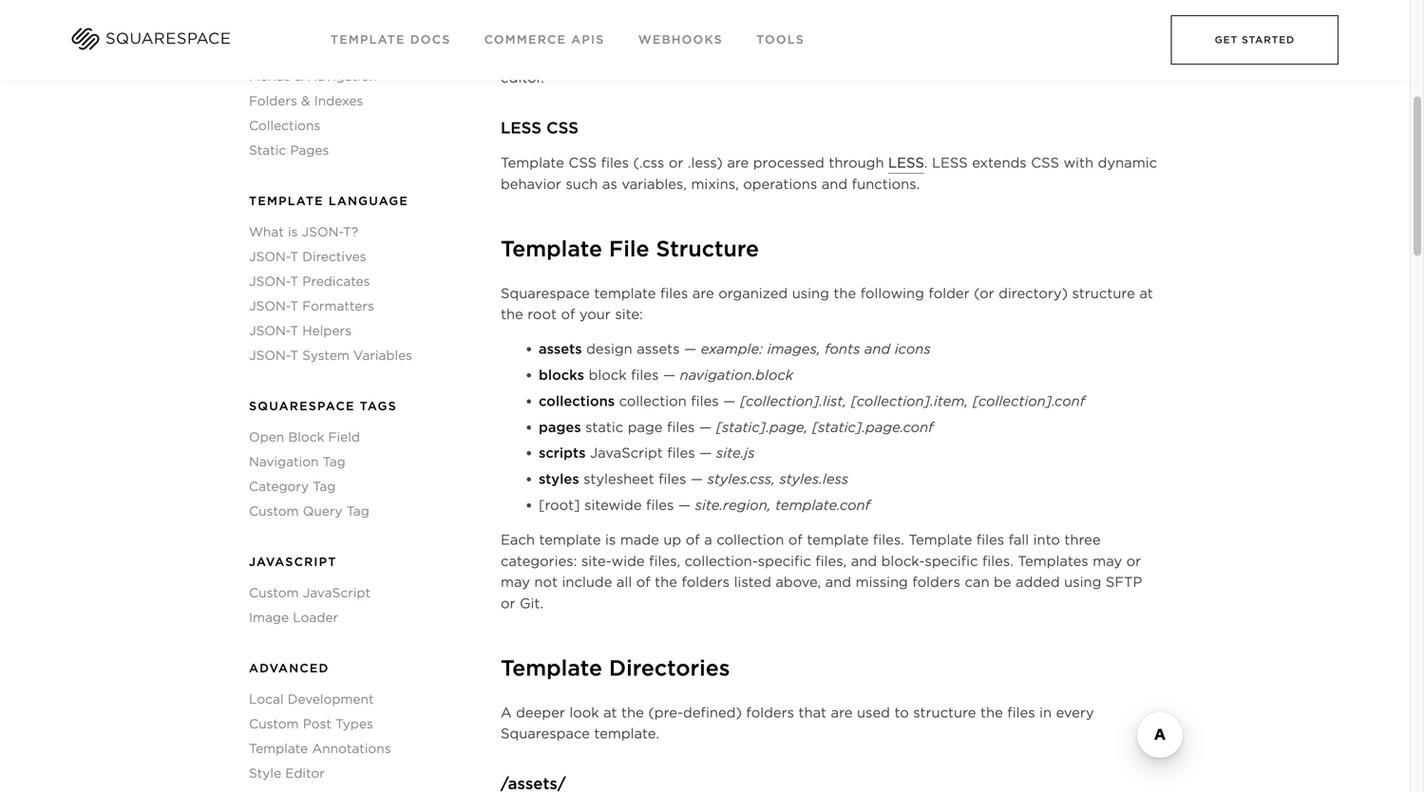 Task type: describe. For each thing, give the bounding box(es) containing it.
styles.less
[[780, 471, 849, 487]]

the left root
[[501, 307, 523, 323]]

2 horizontal spatial folders
[[912, 574, 961, 591]]

files inside each template is made up of a collection of template files. template files fall into three categories: site-wide files, collection-specific files, and block-specific files. templates may or may not include all of the folders listed above, and missing folders can be added using sftp or git.
[[977, 532, 1004, 548]]

layouts & regions
[[249, 20, 369, 34]]

using inside each template is made up of a collection of template files. template files fall into three categories: site-wide files, collection-specific files, and block-specific files. templates may or may not include all of the folders listed above, and missing folders can be added using sftp or git.
[[1064, 574, 1102, 591]]

folders & indexes
[[249, 94, 363, 108]]

menus & navigation
[[249, 69, 377, 84]]

template.
[[594, 726, 659, 742]]

t for system
[[290, 348, 298, 363]]

local development link
[[249, 692, 458, 707]]

json-t directives link
[[249, 250, 458, 264]]

functions.
[[852, 176, 920, 192]]

custom javascript link
[[249, 586, 458, 601]]

as inside . it is an easy to use, easy to read, minimalist template language. these are templates for html so they can be opened as html files in your editor.
[[1015, 49, 1030, 65]]

directory)
[[999, 285, 1068, 301]]

less inside . less extends css with dynamic behavior such as variables, mixins, operations and functions.
[[932, 155, 968, 171]]

operations
[[743, 176, 817, 192]]

opened
[[958, 49, 1011, 65]]

layouts
[[249, 20, 300, 34]]

partials
[[312, 44, 360, 59]]

behavior
[[501, 176, 561, 192]]

these
[[638, 49, 679, 65]]

template up behavior
[[501, 155, 564, 171]]

at inside the squarespace template files are organized using the following folder (or directory) structure at the root of your site:
[[1139, 285, 1153, 301]]

json- for json-t formatters
[[249, 299, 290, 314]]

javascript for scripts
[[590, 445, 663, 461]]

1 vertical spatial may
[[501, 574, 530, 591]]

1 horizontal spatial less
[[888, 155, 924, 171]]

tools
[[756, 33, 805, 47]]

variables
[[353, 348, 412, 363]]

for
[[783, 49, 803, 65]]

squarespace template files are organized using the following folder (or directory) structure at the root of your site:
[[501, 285, 1153, 323]]

of inside the squarespace template files are organized using the following folder (or directory) structure at the root of your site:
[[561, 307, 575, 323]]

are inside a deeper look at the (pre-defined) folders that are used to structure the files in every squarespace template.
[[831, 705, 853, 721]]

2 easy from the left
[[985, 27, 1016, 43]]

navigation tag link
[[249, 455, 458, 470]]

can inside each template is made up of a collection of template files. template files fall into three categories: site-wide files, collection-specific files, and block-specific files. templates may or may not include all of the folders listed above, and missing folders can be added using sftp or git.
[[965, 574, 990, 591]]

a
[[501, 705, 512, 721]]

open block field
[[249, 430, 360, 445]]

listed
[[734, 574, 771, 591]]

[collection].list,
[[740, 393, 847, 409]]

[static].page.conf
[[812, 419, 934, 435]]

0 vertical spatial files.
[[873, 532, 904, 548]]

site:
[[615, 307, 643, 323]]

template down template.conf
[[807, 532, 869, 548]]

block-
[[881, 553, 925, 569]]

template annotations
[[249, 742, 391, 756]]

files up 'pages static page files — [static].page, [static].page.conf'
[[691, 393, 719, 409]]

it
[[849, 27, 858, 43]]

files right page
[[667, 419, 695, 435]]

the up template.
[[621, 705, 644, 721]]

helpers
[[302, 324, 352, 338]]

a deeper look at the (pre-defined) folders that are used to structure the files in every squarespace template.
[[501, 705, 1094, 742]]

templates
[[710, 49, 779, 65]]

the inside each template is made up of a collection of template files. template files fall into three categories: site-wide files, collection-specific files, and block-specific files. templates may or may not include all of the folders listed above, and missing folders can be added using sftp or git.
[[655, 574, 677, 591]]

directories
[[609, 656, 730, 681]]

what is json-t?
[[249, 225, 358, 240]]

formatters
[[302, 299, 374, 314]]

navigation.block
[[680, 367, 793, 383]]

structure inside the squarespace template files are organized using the following folder (or directory) structure at the root of your site:
[[1072, 285, 1135, 301]]

pages static page files — [static].page, [static].page.conf
[[539, 419, 934, 435]]

style editor
[[249, 766, 325, 781]]

files up up
[[646, 497, 674, 513]]

style
[[249, 766, 281, 781]]

scripts javascript files — site.js
[[539, 445, 755, 461]]

t for predicates
[[290, 274, 298, 289]]

0 horizontal spatial folders
[[682, 574, 730, 591]]

fall
[[1009, 532, 1029, 548]]

json-t formatters
[[249, 299, 374, 314]]

and right above,
[[825, 574, 851, 591]]

what is json-t? link
[[249, 225, 458, 240]]

template up for
[[777, 27, 841, 43]]

folders & indexes link
[[249, 94, 458, 108]]

language.
[[567, 49, 634, 65]]

is for each
[[605, 532, 616, 548]]

json-t helpers link
[[249, 324, 458, 338]]

files inside . it is an easy to use, easy to read, minimalist template language. these are templates for html so they can be opened as html files in your editor.
[[1079, 49, 1107, 65]]

apis
[[571, 33, 605, 47]]

template for template partials
[[249, 44, 308, 59]]

be inside . it is an easy to use, easy to read, minimalist template language. these are templates for html so they can be opened as html files in your editor.
[[936, 49, 953, 65]]

commerce apis
[[484, 33, 605, 47]]

open
[[249, 430, 284, 445]]

json- up directives
[[302, 225, 343, 240]]

not
[[534, 574, 558, 591]]

collection-
[[685, 553, 758, 569]]

extends
[[972, 155, 1027, 171]]

is for .
[[863, 27, 873, 43]]

mixins,
[[691, 176, 739, 192]]

most
[[501, 27, 534, 43]]

t for helpers
[[290, 324, 298, 338]]

all
[[617, 574, 632, 591]]

squarespace inside a deeper look at the (pre-defined) folders that are used to structure the files in every squarespace template.
[[501, 726, 590, 742]]

defined)
[[683, 705, 742, 721]]

deeper
[[516, 705, 565, 721]]

2 vertical spatial or
[[501, 596, 515, 612]]

page
[[628, 419, 663, 435]]

advanced
[[249, 662, 329, 676]]

directives
[[302, 250, 366, 264]]

using inside the squarespace template files are organized using the following folder (or directory) structure at the root of your site:
[[792, 285, 829, 301]]

[collection].item,
[[851, 393, 968, 409]]

site-
[[581, 553, 611, 569]]

template for squarespace
[[594, 285, 656, 301]]

editor
[[285, 766, 325, 781]]

pages
[[290, 143, 329, 158]]

what
[[249, 225, 284, 240]]

0 horizontal spatial collection
[[619, 393, 687, 409]]

1 vertical spatial files.
[[982, 553, 1014, 569]]

[root]
[[539, 497, 580, 513]]

template for template annotations
[[249, 742, 308, 756]]

[root] sitewide files — site.region, template.conf
[[539, 497, 870, 513]]

t for directives
[[290, 250, 298, 264]]

squarespace for squarespace template files are organized using the following folder (or directory) structure at the root of your site:
[[501, 285, 590, 301]]

1 easy from the left
[[899, 27, 930, 43]]

webhooks
[[638, 33, 723, 47]]

template for template language
[[249, 194, 324, 208]]

folder
[[929, 285, 970, 301]]

0 horizontal spatial less
[[501, 119, 542, 137]]

sitewide
[[584, 497, 642, 513]]

2 vertical spatial tag
[[347, 504, 369, 519]]

0 horizontal spatial is
[[288, 225, 298, 240]]

in inside a deeper look at the (pre-defined) folders that are used to structure the files in every squarespace template.
[[1040, 705, 1052, 721]]

through
[[829, 155, 884, 171]]

minimalist
[[1078, 27, 1149, 43]]

(or
[[974, 285, 994, 301]]

folders inside a deeper look at the (pre-defined) folders that are used to structure the files in every squarespace template.
[[746, 705, 794, 721]]

collection inside each template is made up of a collection of template files. template files fall into three categories: site-wide files, collection-specific files, and block-specific files. templates may or may not include all of the folders listed above, and missing folders can be added using sftp or git.
[[717, 532, 784, 548]]

category tag link
[[249, 480, 458, 494]]

tag for navigation tag
[[323, 455, 346, 470]]

squarespace for squarespace tags
[[249, 400, 355, 413]]

dynamic
[[1098, 155, 1157, 171]]

regions
[[317, 20, 369, 34]]

template file structure
[[501, 236, 759, 262]]

css for template
[[569, 155, 597, 171]]

following
[[861, 285, 924, 301]]

files down scripts javascript files — site.js
[[659, 471, 686, 487]]

json- for json-t helpers
[[249, 324, 290, 338]]

2 assets from the left
[[637, 341, 680, 357]]

root
[[528, 307, 557, 323]]

less link
[[888, 155, 924, 174]]

1 files, from the left
[[649, 553, 680, 569]]

open block field link
[[249, 430, 458, 445]]

images,
[[767, 341, 820, 357]]

each template is made up of a collection of template files. template files fall into three categories: site-wide files, collection-specific files, and block-specific files. templates may or may not include all of the folders listed above, and missing folders can be added using sftp or git.
[[501, 532, 1142, 612]]

custom for custom javascript
[[249, 586, 299, 601]]

types
[[335, 717, 373, 732]]

a
[[704, 532, 712, 548]]

in inside . it is an easy to use, easy to read, minimalist template language. these are templates for html so they can be opened as html files in your editor.
[[1111, 49, 1123, 65]]

commerce
[[484, 33, 566, 47]]



Task type: locate. For each thing, give the bounding box(es) containing it.
1 vertical spatial or
[[1127, 553, 1141, 569]]

0 vertical spatial custom
[[249, 504, 299, 519]]

include
[[562, 574, 612, 591]]

[static].page,
[[716, 419, 808, 435]]

html left so
[[807, 49, 847, 65]]

1 vertical spatial custom
[[249, 586, 299, 601]]

custom for custom query tag
[[249, 504, 299, 519]]

. left it
[[841, 27, 844, 43]]

1 horizontal spatial structure
[[1072, 285, 1135, 301]]

styles.css,
[[707, 471, 775, 487]]

0 horizontal spatial in
[[717, 27, 729, 43]]

json-t helpers
[[249, 324, 352, 338]]

1 horizontal spatial as
[[1015, 49, 1030, 65]]

your inside . it is an easy to use, easy to read, minimalist template language. these are templates for html so they can be opened as html files in your editor.
[[1128, 49, 1159, 65]]

1 horizontal spatial easy
[[985, 27, 1016, 43]]

2 vertical spatial in
[[1040, 705, 1052, 721]]

using right organized
[[792, 285, 829, 301]]

files, up above,
[[815, 553, 847, 569]]

. for less
[[924, 155, 928, 171]]

0 horizontal spatial easy
[[899, 27, 930, 43]]

0 vertical spatial can
[[907, 49, 932, 65]]

less right less link
[[932, 155, 968, 171]]

json template link
[[733, 27, 841, 46]]

template up style editor
[[249, 742, 308, 756]]

2 horizontal spatial or
[[1127, 553, 1141, 569]]

style editor link
[[249, 766, 458, 781]]

& up the 'template partials'
[[304, 20, 313, 34]]

template up "site-"
[[539, 532, 601, 548]]

into
[[1033, 532, 1060, 548]]

0 horizontal spatial as
[[602, 176, 617, 192]]

or left git.
[[501, 596, 515, 612]]

variables,
[[622, 176, 687, 192]]

2 vertical spatial custom
[[249, 717, 299, 732]]

— for design assets —
[[684, 341, 697, 357]]

an
[[878, 27, 894, 43]]

. for json template
[[841, 27, 844, 43]]

image
[[249, 611, 289, 625]]

files inside the squarespace template files are organized using the following folder (or directory) structure at the root of your site:
[[660, 285, 688, 301]]

local development
[[249, 692, 374, 707]]

custom post types
[[249, 717, 373, 732]]

1 vertical spatial structure
[[913, 705, 976, 721]]

structure right "used"
[[913, 705, 976, 721]]

1 assets from the left
[[539, 341, 582, 357]]

is inside each template is made up of a collection of template files. template files fall into three categories: site-wide files, collection-specific files, and block-specific files. templates may or may not include all of the folders listed above, and missing folders can be added using sftp or git.
[[605, 532, 616, 548]]

use,
[[953, 27, 980, 43]]

collection
[[619, 393, 687, 409], [717, 532, 784, 548]]

— for block files —
[[663, 367, 676, 383]]

and up missing
[[851, 553, 877, 569]]

squarespace down deeper
[[501, 726, 590, 742]]

t down json-t formatters
[[290, 324, 298, 338]]

in down minimalist
[[1111, 49, 1123, 65]]

and inside . less extends css with dynamic behavior such as variables, mixins, operations and functions.
[[822, 176, 848, 192]]

image loader link
[[249, 611, 458, 625]]

0 vertical spatial collection
[[619, 393, 687, 409]]

tag for category tag
[[313, 480, 336, 494]]

json- for json-t directives
[[249, 250, 290, 264]]

are right that
[[831, 705, 853, 721]]

0 horizontal spatial using
[[792, 285, 829, 301]]

json- for json-t predicates
[[249, 274, 290, 289]]

webhooks link
[[638, 33, 723, 47]]

files right 'block'
[[631, 367, 659, 383]]

custom for custom post types
[[249, 717, 299, 732]]

template language
[[249, 194, 409, 208]]

your left site: on the top of page
[[579, 307, 611, 323]]

be
[[936, 49, 953, 65], [994, 574, 1011, 591]]

files left the every at the bottom
[[1007, 705, 1035, 721]]

files. down fall
[[982, 553, 1014, 569]]

tools link
[[756, 33, 805, 47]]

squarespace inside the squarespace template files are organized using the following folder (or directory) structure at the root of your site:
[[501, 285, 590, 301]]

(pre-
[[648, 705, 683, 721]]

0 horizontal spatial specific
[[758, 553, 811, 569]]

0 vertical spatial javascript
[[590, 445, 663, 461]]

easy right the an
[[899, 27, 930, 43]]

template for template file structure
[[501, 236, 602, 262]]

0 horizontal spatial to
[[894, 705, 909, 721]]

as right such
[[602, 176, 617, 192]]

assets up blocks block files — navigation.block
[[637, 341, 680, 357]]

be left added in the right of the page
[[994, 574, 1011, 591]]

navigation up the category
[[249, 455, 319, 470]]

are inside the squarespace template files are organized using the following folder (or directory) structure at the root of your site:
[[692, 285, 714, 301]]

and
[[822, 176, 848, 192], [865, 341, 890, 357], [851, 553, 877, 569], [825, 574, 851, 591]]

1 horizontal spatial to
[[934, 27, 949, 43]]

files left (.css
[[601, 155, 629, 171]]

1 specific from the left
[[758, 553, 811, 569]]

above,
[[776, 574, 821, 591]]

template for most
[[539, 27, 601, 43]]

1 vertical spatial in
[[1111, 49, 1123, 65]]

files inside a deeper look at the (pre-defined) folders that are used to structure the files in every squarespace template.
[[1007, 705, 1035, 721]]

of left the a
[[686, 532, 700, 548]]

0 vertical spatial is
[[863, 27, 873, 43]]

template inside . it is an easy to use, easy to read, minimalist template language. these are templates for html so they can be opened as html files in your editor.
[[501, 49, 563, 65]]

css inside . less extends css with dynamic behavior such as variables, mixins, operations and functions.
[[1031, 155, 1059, 171]]

stylesheet
[[583, 471, 654, 487]]

organized
[[718, 285, 788, 301]]

2 horizontal spatial to
[[1020, 27, 1035, 43]]

folders left that
[[746, 705, 794, 721]]

1 horizontal spatial or
[[669, 155, 683, 171]]

added
[[1016, 574, 1060, 591]]

of right all
[[636, 574, 651, 591]]

1 html from the left
[[807, 49, 847, 65]]

& for menus
[[294, 69, 303, 84]]

tag down "field"
[[323, 455, 346, 470]]

1 horizontal spatial at
[[1139, 285, 1153, 301]]

your
[[1128, 49, 1159, 65], [579, 307, 611, 323]]

1 horizontal spatial files,
[[815, 553, 847, 569]]

css for less
[[546, 119, 579, 137]]

collections
[[539, 393, 615, 409]]

0 vertical spatial be
[[936, 49, 953, 65]]

menus
[[249, 69, 290, 84]]

.less)
[[688, 155, 723, 171]]

— for javascript files —
[[699, 445, 712, 461]]

custom down the category
[[249, 504, 299, 519]]

2 vertical spatial squarespace
[[501, 726, 590, 742]]

be inside each template is made up of a collection of template files. template files fall into three categories: site-wide files, collection-specific files, and block-specific files. templates may or may not include all of the folders listed above, and missing folders can be added using sftp or git.
[[994, 574, 1011, 591]]

html down read,
[[1034, 49, 1075, 65]]

templates
[[1018, 553, 1089, 569]]

files, down up
[[649, 553, 680, 569]]

2 t from the top
[[290, 274, 298, 289]]

category tag
[[249, 480, 336, 494]]

predicates
[[302, 274, 370, 289]]

. inside . less extends css with dynamic behavior such as variables, mixins, operations and functions.
[[924, 155, 928, 171]]

can right they
[[907, 49, 932, 65]]

tag down category tag link
[[347, 504, 369, 519]]

at inside a deeper look at the (pre-defined) folders that are used to structure the files in every squarespace template.
[[603, 705, 617, 721]]

template up menus & navigation link
[[331, 33, 405, 47]]

1 vertical spatial &
[[294, 69, 303, 84]]

easy
[[899, 27, 930, 43], [985, 27, 1016, 43]]

1 horizontal spatial can
[[965, 574, 990, 591]]

template annotations link
[[249, 742, 458, 756]]

0 vertical spatial your
[[1128, 49, 1159, 65]]

— for stylesheet files —
[[691, 471, 703, 487]]

json- down json-t formatters
[[249, 324, 290, 338]]

and right fonts
[[865, 341, 890, 357]]

to left read,
[[1020, 27, 1035, 43]]

1 horizontal spatial using
[[1064, 574, 1102, 591]]

1 vertical spatial be
[[994, 574, 1011, 591]]

— for collection files —
[[723, 393, 736, 409]]

template for each
[[539, 532, 601, 548]]

are
[[637, 27, 659, 43], [684, 49, 705, 65], [727, 155, 749, 171], [692, 285, 714, 301], [831, 705, 853, 721]]

is
[[863, 27, 873, 43], [288, 225, 298, 240], [605, 532, 616, 548]]

json- for json-t system variables
[[249, 348, 290, 363]]

1 horizontal spatial may
[[1093, 553, 1122, 569]]

0 horizontal spatial html
[[807, 49, 847, 65]]

2 horizontal spatial less
[[932, 155, 968, 171]]

3 t from the top
[[290, 299, 298, 314]]

template for template directories
[[501, 656, 602, 681]]

0 vertical spatial or
[[669, 155, 683, 171]]

1 horizontal spatial collection
[[717, 532, 784, 548]]

collection up collection- on the bottom of the page
[[717, 532, 784, 548]]

navigation
[[307, 69, 377, 84], [249, 455, 319, 470]]

1 vertical spatial at
[[603, 705, 617, 721]]

t for formatters
[[290, 299, 298, 314]]

to inside a deeper look at the (pre-defined) folders that are used to structure the files in every squarespace template.
[[894, 705, 909, 721]]

2 custom from the top
[[249, 586, 299, 601]]

0 horizontal spatial at
[[603, 705, 617, 721]]

squarespace up root
[[501, 285, 590, 301]]

0 horizontal spatial structure
[[913, 705, 976, 721]]

structure inside a deeper look at the (pre-defined) folders that are used to structure the files in every squarespace template.
[[913, 705, 976, 721]]

can
[[907, 49, 932, 65], [965, 574, 990, 591]]

template down layouts
[[249, 44, 308, 59]]

template
[[539, 27, 601, 43], [501, 49, 563, 65], [594, 285, 656, 301], [539, 532, 601, 548], [807, 532, 869, 548]]

1 horizontal spatial be
[[994, 574, 1011, 591]]

template partials
[[249, 44, 360, 59]]

1 vertical spatial javascript
[[249, 556, 337, 569]]

0 horizontal spatial or
[[501, 596, 515, 612]]

used
[[857, 705, 890, 721]]

files,
[[649, 553, 680, 569], [815, 553, 847, 569]]

. inside . it is an easy to use, easy to read, minimalist template language. these are templates for html so they can be opened as html files in your editor.
[[841, 27, 844, 43]]

site.region,
[[695, 497, 771, 513]]

sftp
[[1106, 574, 1142, 591]]

to right "used"
[[894, 705, 909, 721]]

local
[[249, 692, 284, 707]]

1 vertical spatial is
[[288, 225, 298, 240]]

& down menus & navigation
[[301, 94, 310, 108]]

in left the every at the bottom
[[1040, 705, 1052, 721]]

4 t from the top
[[290, 324, 298, 338]]

1 t from the top
[[290, 250, 298, 264]]

as
[[1015, 49, 1030, 65], [602, 176, 617, 192]]

. right through
[[924, 155, 928, 171]]

t down json-t directives
[[290, 274, 298, 289]]

json-t predicates link
[[249, 274, 458, 289]]

& for folders
[[301, 94, 310, 108]]

t up json-t helpers
[[290, 299, 298, 314]]

files up styles stylesheet files — styles.css, styles.less
[[667, 445, 695, 461]]

0 vertical spatial as
[[1015, 49, 1030, 65]]

look
[[569, 705, 599, 721]]

& for layouts
[[304, 20, 313, 34]]

using down templates
[[1064, 574, 1102, 591]]

2 files, from the left
[[815, 553, 847, 569]]

files down minimalist
[[1079, 49, 1107, 65]]

folders down block- in the right bottom of the page
[[912, 574, 961, 591]]

are down structure
[[692, 285, 714, 301]]

image loader
[[249, 611, 338, 625]]

0 horizontal spatial assets
[[539, 341, 582, 357]]

template up the language.
[[539, 27, 601, 43]]

0 horizontal spatial files,
[[649, 553, 680, 569]]

in
[[717, 27, 729, 43], [1111, 49, 1123, 65], [1040, 705, 1052, 721]]

1 vertical spatial as
[[602, 176, 617, 192]]

0 vertical spatial tag
[[323, 455, 346, 470]]

blocks block files — navigation.block
[[539, 367, 793, 383]]

are up these
[[637, 27, 659, 43]]

files. up block- in the right bottom of the page
[[873, 532, 904, 548]]

are up mixins,
[[727, 155, 749, 171]]

custom
[[249, 504, 299, 519], [249, 586, 299, 601], [249, 717, 299, 732]]

0 vertical spatial at
[[1139, 285, 1153, 301]]

commerce apis link
[[484, 33, 605, 47]]

template up block- in the right bottom of the page
[[909, 532, 972, 548]]

1 custom from the top
[[249, 504, 299, 519]]

the left the every at the bottom
[[981, 705, 1003, 721]]

1 vertical spatial your
[[579, 307, 611, 323]]

1 vertical spatial collection
[[717, 532, 784, 548]]

0 vertical spatial structure
[[1072, 285, 1135, 301]]

template up site: on the top of page
[[594, 285, 656, 301]]

is inside . it is an easy to use, easy to read, minimalist template language. these are templates for html so they can be opened as html files in your editor.
[[863, 27, 873, 43]]

template inside the squarespace template files are organized using the following folder (or directory) structure at the root of your site:
[[594, 285, 656, 301]]

json- down json-t helpers
[[249, 348, 290, 363]]

in up templates
[[717, 27, 729, 43]]

can left added in the right of the page
[[965, 574, 990, 591]]

1 horizontal spatial is
[[605, 532, 616, 548]]

0 vertical spatial .
[[841, 27, 844, 43]]

1 vertical spatial squarespace
[[249, 400, 355, 413]]

0 horizontal spatial files.
[[873, 532, 904, 548]]

1 vertical spatial navigation
[[249, 455, 319, 470]]

navigation up indexes
[[307, 69, 377, 84]]

custom down local
[[249, 717, 299, 732]]

0 horizontal spatial your
[[579, 307, 611, 323]]

1 vertical spatial using
[[1064, 574, 1102, 591]]

1 horizontal spatial in
[[1040, 705, 1052, 721]]

json-
[[302, 225, 343, 240], [249, 250, 290, 264], [249, 274, 290, 289], [249, 299, 290, 314], [249, 324, 290, 338], [249, 348, 290, 363]]

of right root
[[561, 307, 575, 323]]

1 vertical spatial .
[[924, 155, 928, 171]]

1 horizontal spatial assets
[[637, 341, 680, 357]]

0 horizontal spatial be
[[936, 49, 953, 65]]

easy up opened
[[985, 27, 1016, 43]]

2 vertical spatial is
[[605, 532, 616, 548]]

0 vertical spatial navigation
[[307, 69, 377, 84]]

as right opened
[[1015, 49, 1030, 65]]

0 vertical spatial in
[[717, 27, 729, 43]]

less down editor.
[[501, 119, 542, 137]]

1 horizontal spatial .
[[924, 155, 928, 171]]

json- up json-t helpers
[[249, 299, 290, 314]]

of up above,
[[788, 532, 803, 548]]

javascript up custom javascript
[[249, 556, 337, 569]]

less up functions.
[[888, 155, 924, 171]]

written
[[663, 27, 713, 43]]

5 t from the top
[[290, 348, 298, 363]]

1 horizontal spatial files.
[[982, 553, 1014, 569]]

0 horizontal spatial .
[[841, 27, 844, 43]]

indexes
[[314, 94, 363, 108]]

categories:
[[501, 553, 577, 569]]

static
[[585, 419, 623, 435]]

2 vertical spatial javascript
[[303, 586, 371, 601]]

or up sftp in the bottom right of the page
[[1127, 553, 1141, 569]]

files left fall
[[977, 532, 1004, 548]]

static pages link
[[249, 143, 458, 158]]

javascript for custom
[[303, 586, 371, 601]]

2 specific from the left
[[925, 553, 978, 569]]

json- down json-t directives
[[249, 274, 290, 289]]

0 horizontal spatial may
[[501, 574, 530, 591]]

2 horizontal spatial in
[[1111, 49, 1123, 65]]

0 horizontal spatial can
[[907, 49, 932, 65]]

1 vertical spatial tag
[[313, 480, 336, 494]]

loader
[[293, 611, 338, 625]]

2 horizontal spatial is
[[863, 27, 873, 43]]

1 horizontal spatial specific
[[925, 553, 978, 569]]

be down use,
[[936, 49, 953, 65]]

collections link
[[249, 118, 458, 133]]

assets up blocks
[[539, 341, 582, 357]]

0 vertical spatial squarespace
[[501, 285, 590, 301]]

0 vertical spatial using
[[792, 285, 829, 301]]

folders down collection- on the bottom of the page
[[682, 574, 730, 591]]

2 vertical spatial &
[[301, 94, 310, 108]]

collection up page
[[619, 393, 687, 409]]

[collection].conf
[[973, 393, 1085, 409]]

structure right directory)
[[1072, 285, 1135, 301]]

may up sftp in the bottom right of the page
[[1093, 553, 1122, 569]]

custom up image
[[249, 586, 299, 601]]

every
[[1056, 705, 1094, 721]]

files
[[605, 27, 633, 43], [1079, 49, 1107, 65], [601, 155, 629, 171], [660, 285, 688, 301], [631, 367, 659, 383], [691, 393, 719, 409], [667, 419, 695, 435], [667, 445, 695, 461], [659, 471, 686, 487], [646, 497, 674, 513], [977, 532, 1004, 548], [1007, 705, 1035, 721]]

as inside . less extends css with dynamic behavior such as variables, mixins, operations and functions.
[[602, 176, 617, 192]]

assets design assets — example: images, fonts and icons
[[539, 341, 931, 357]]

fonts
[[825, 341, 860, 357]]

read,
[[1039, 27, 1074, 43]]

the left following
[[834, 285, 856, 301]]

static
[[249, 143, 286, 158]]

1 vertical spatial can
[[965, 574, 990, 591]]

template down commerce
[[501, 49, 563, 65]]

template inside each template is made up of a collection of template files. template files fall into three categories: site-wide files, collection-specific files, and block-specific files. templates may or may not include all of the folders listed above, and missing folders can be added using sftp or git.
[[909, 532, 972, 548]]

0 vertical spatial &
[[304, 20, 313, 34]]

squarespace
[[501, 285, 590, 301], [249, 400, 355, 413], [501, 726, 590, 742]]

json- down the what
[[249, 250, 290, 264]]

0 vertical spatial may
[[1093, 553, 1122, 569]]

collections collection files — [collection].list, [collection].item, [collection].conf
[[539, 393, 1085, 409]]

static pages
[[249, 143, 329, 158]]

the
[[834, 285, 856, 301], [501, 307, 523, 323], [655, 574, 677, 591], [621, 705, 644, 721], [981, 705, 1003, 721]]

1 horizontal spatial html
[[1034, 49, 1075, 65]]

block
[[288, 430, 324, 445]]

site.js
[[716, 445, 755, 461]]

(.css
[[633, 155, 664, 171]]

template up root
[[501, 236, 602, 262]]

1 horizontal spatial folders
[[746, 705, 794, 721]]

template for template docs
[[331, 33, 405, 47]]

can inside . it is an easy to use, easy to read, minimalist template language. these are templates for html so they can be opened as html files in your editor.
[[907, 49, 932, 65]]

your inside the squarespace template files are organized using the following folder (or directory) structure at the root of your site:
[[579, 307, 611, 323]]

is right it
[[863, 27, 873, 43]]

t down json-t helpers
[[290, 348, 298, 363]]

files up the language.
[[605, 27, 633, 43]]

are down webhooks link
[[684, 49, 705, 65]]

2 html from the left
[[1034, 49, 1075, 65]]

1 horizontal spatial your
[[1128, 49, 1159, 65]]

files down structure
[[660, 285, 688, 301]]

3 custom from the top
[[249, 717, 299, 732]]

are inside . it is an easy to use, easy to read, minimalist template language. these are templates for html so they can be opened as html files in your editor.
[[684, 49, 705, 65]]



Task type: vqa. For each thing, say whether or not it's contained in the screenshot.


